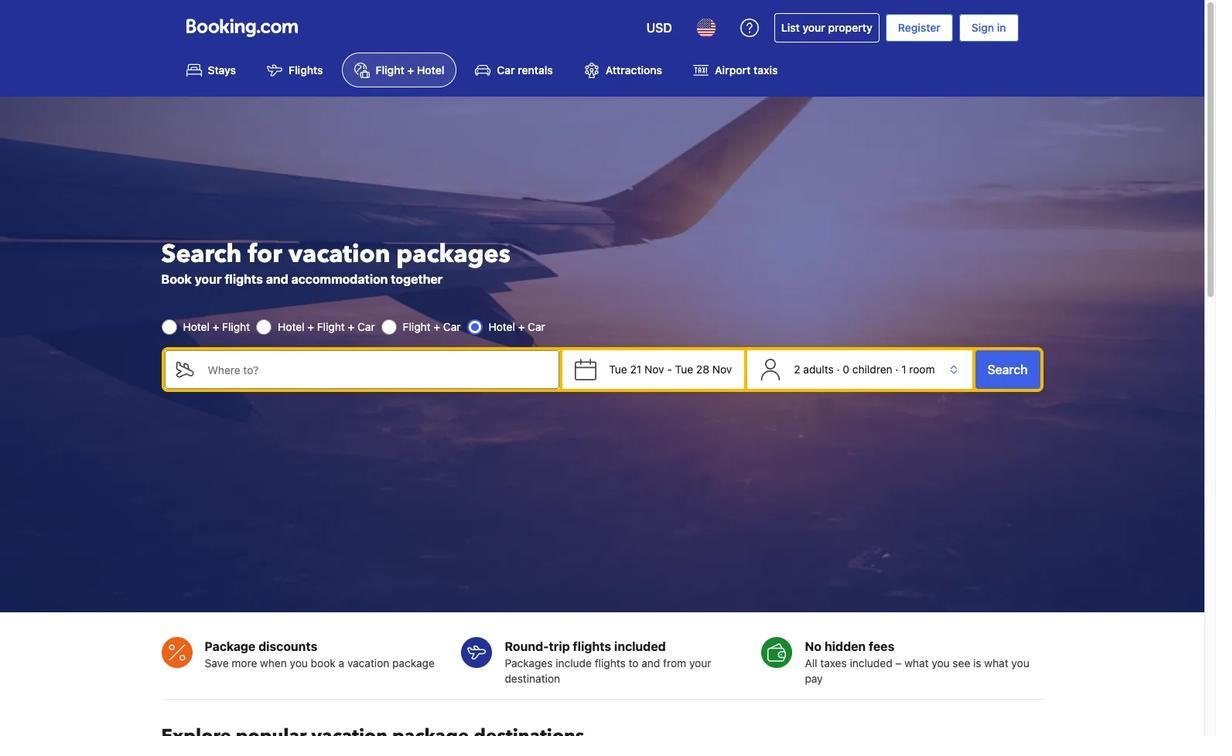Task type: locate. For each thing, give the bounding box(es) containing it.
0
[[843, 363, 850, 376]]

2 · from the left
[[896, 363, 899, 376]]

2 horizontal spatial your
[[803, 21, 826, 34]]

discounts
[[259, 640, 318, 654]]

+
[[407, 64, 414, 77], [213, 321, 219, 334], [307, 321, 314, 334], [348, 321, 355, 334], [434, 321, 440, 334], [518, 321, 525, 334]]

in
[[997, 21, 1006, 34]]

adults
[[804, 363, 834, 376]]

car rentals
[[497, 64, 553, 77]]

and right to
[[642, 657, 660, 670]]

2 vertical spatial your
[[689, 657, 712, 670]]

include
[[556, 657, 592, 670]]

0 vertical spatial flights
[[225, 273, 263, 287]]

·
[[837, 363, 840, 376], [896, 363, 899, 376]]

1 horizontal spatial included
[[850, 657, 893, 670]]

what
[[905, 657, 929, 670], [985, 657, 1009, 670]]

list your property
[[781, 21, 873, 34]]

taxes
[[821, 657, 847, 670]]

what right is
[[985, 657, 1009, 670]]

1 horizontal spatial search
[[988, 363, 1028, 377]]

your right the list
[[803, 21, 826, 34]]

package
[[205, 640, 256, 654]]

1 · from the left
[[837, 363, 840, 376]]

2 tue from the left
[[675, 363, 693, 376]]

· left 0
[[837, 363, 840, 376]]

1 you from the left
[[290, 657, 308, 670]]

flights up include
[[573, 640, 612, 654]]

book
[[311, 657, 336, 670]]

0 horizontal spatial ·
[[837, 363, 840, 376]]

2 you from the left
[[932, 657, 950, 670]]

when
[[260, 657, 287, 670]]

included inside 'no hidden fees all taxes included – what you see is what you pay'
[[850, 657, 893, 670]]

21
[[630, 363, 642, 376]]

0 vertical spatial included
[[614, 640, 666, 654]]

room
[[910, 363, 935, 376]]

1 horizontal spatial tue
[[675, 363, 693, 376]]

see
[[953, 657, 971, 670]]

vacation inside search for vacation packages book your flights and accommodation together
[[289, 238, 390, 272]]

0 horizontal spatial what
[[905, 657, 929, 670]]

1 horizontal spatial your
[[689, 657, 712, 670]]

search
[[161, 238, 242, 272], [988, 363, 1028, 377]]

1 horizontal spatial you
[[932, 657, 950, 670]]

search for search for vacation packages book your flights and accommodation together
[[161, 238, 242, 272]]

hotel for hotel + flight + car
[[278, 321, 305, 334]]

1 vertical spatial search
[[988, 363, 1028, 377]]

0 vertical spatial and
[[266, 273, 288, 287]]

and
[[266, 273, 288, 287], [642, 657, 660, 670]]

tue
[[609, 363, 627, 376], [675, 363, 693, 376]]

flight + hotel link
[[342, 53, 457, 88]]

1 horizontal spatial ·
[[896, 363, 899, 376]]

register link
[[886, 14, 953, 42]]

hotel + flight
[[183, 321, 250, 334]]

property
[[828, 21, 873, 34]]

search button
[[976, 351, 1040, 390]]

1
[[902, 363, 907, 376]]

you left see
[[932, 657, 950, 670]]

flights inside search for vacation packages book your flights and accommodation together
[[225, 273, 263, 287]]

2 vertical spatial flights
[[595, 657, 626, 670]]

0 vertical spatial vacation
[[289, 238, 390, 272]]

car
[[497, 64, 515, 77], [358, 321, 375, 334], [443, 321, 461, 334], [528, 321, 545, 334]]

· left 1
[[896, 363, 899, 376]]

1 vertical spatial your
[[195, 273, 222, 287]]

from
[[663, 657, 687, 670]]

1 horizontal spatial what
[[985, 657, 1009, 670]]

flights
[[225, 273, 263, 287], [573, 640, 612, 654], [595, 657, 626, 670]]

included
[[614, 640, 666, 654], [850, 657, 893, 670]]

flights for for
[[225, 273, 263, 287]]

2 horizontal spatial you
[[1012, 657, 1030, 670]]

attractions
[[606, 64, 662, 77]]

nov
[[645, 363, 664, 376], [713, 363, 732, 376]]

1 horizontal spatial and
[[642, 657, 660, 670]]

what right the –
[[905, 657, 929, 670]]

nov right 28
[[713, 363, 732, 376]]

round-trip flights included packages include flights to and from your destination
[[505, 640, 712, 685]]

1 nov from the left
[[645, 363, 664, 376]]

stays
[[208, 64, 236, 77]]

you right is
[[1012, 657, 1030, 670]]

0 horizontal spatial nov
[[645, 363, 664, 376]]

2
[[794, 363, 801, 376]]

search inside search for vacation packages book your flights and accommodation together
[[161, 238, 242, 272]]

and down for
[[266, 273, 288, 287]]

your right book
[[195, 273, 222, 287]]

0 horizontal spatial search
[[161, 238, 242, 272]]

all
[[805, 657, 818, 670]]

vacation inside package discounts save more when you book a vacation package
[[347, 657, 390, 670]]

0 horizontal spatial included
[[614, 640, 666, 654]]

nov left -
[[645, 363, 664, 376]]

1 what from the left
[[905, 657, 929, 670]]

you
[[290, 657, 308, 670], [932, 657, 950, 670], [1012, 657, 1030, 670]]

no
[[805, 640, 822, 654]]

+ for flight + hotel
[[407, 64, 414, 77]]

0 horizontal spatial you
[[290, 657, 308, 670]]

register
[[898, 21, 941, 34]]

you inside package discounts save more when you book a vacation package
[[290, 657, 308, 670]]

–
[[896, 657, 902, 670]]

attractions link
[[572, 53, 675, 88]]

sign
[[972, 21, 994, 34]]

usd button
[[637, 9, 682, 46]]

included down the fees
[[850, 657, 893, 670]]

vacation right a
[[347, 657, 390, 670]]

your
[[803, 21, 826, 34], [195, 273, 222, 287], [689, 657, 712, 670]]

search for search
[[988, 363, 1028, 377]]

included up to
[[614, 640, 666, 654]]

hotel
[[417, 64, 444, 77], [183, 321, 210, 334], [278, 321, 305, 334], [489, 321, 515, 334]]

0 horizontal spatial tue
[[609, 363, 627, 376]]

trip
[[549, 640, 570, 654]]

flight
[[376, 64, 405, 77], [222, 321, 250, 334], [317, 321, 345, 334], [403, 321, 431, 334]]

usd
[[647, 21, 672, 35]]

flights for trip
[[595, 657, 626, 670]]

booking.com online hotel reservations image
[[186, 19, 298, 37]]

search inside search button
[[988, 363, 1028, 377]]

vacation
[[289, 238, 390, 272], [347, 657, 390, 670]]

1 vertical spatial vacation
[[347, 657, 390, 670]]

flights down for
[[225, 273, 263, 287]]

list
[[781, 21, 800, 34]]

your right from
[[689, 657, 712, 670]]

0 horizontal spatial and
[[266, 273, 288, 287]]

flights left to
[[595, 657, 626, 670]]

tue right -
[[675, 363, 693, 376]]

flight + car
[[403, 321, 461, 334]]

hotel for hotel + flight
[[183, 321, 210, 334]]

you down "discounts"
[[290, 657, 308, 670]]

round-
[[505, 640, 549, 654]]

0 vertical spatial search
[[161, 238, 242, 272]]

no hidden fees all taxes included – what you see is what you pay
[[805, 640, 1030, 685]]

1 vertical spatial and
[[642, 657, 660, 670]]

1 tue from the left
[[609, 363, 627, 376]]

hotel + flight + car
[[278, 321, 375, 334]]

airport taxis link
[[681, 53, 790, 88]]

+ for flight + car
[[434, 321, 440, 334]]

0 horizontal spatial your
[[195, 273, 222, 287]]

2 adults · 0 children · 1 room
[[794, 363, 935, 376]]

and inside search for vacation packages book your flights and accommodation together
[[266, 273, 288, 287]]

airport taxis
[[715, 64, 778, 77]]

vacation up accommodation
[[289, 238, 390, 272]]

tue left 21
[[609, 363, 627, 376]]

0 vertical spatial your
[[803, 21, 826, 34]]

1 vertical spatial included
[[850, 657, 893, 670]]

1 horizontal spatial nov
[[713, 363, 732, 376]]



Task type: vqa. For each thing, say whether or not it's contained in the screenshot.
left ·
yes



Task type: describe. For each thing, give the bounding box(es) containing it.
together
[[391, 273, 443, 287]]

1 vertical spatial flights
[[573, 640, 612, 654]]

save
[[205, 657, 229, 670]]

sign in link
[[959, 14, 1019, 42]]

your inside search for vacation packages book your flights and accommodation together
[[195, 273, 222, 287]]

is
[[974, 657, 982, 670]]

destination
[[505, 672, 560, 685]]

+ for hotel + car
[[518, 321, 525, 334]]

more
[[232, 657, 257, 670]]

flight inside flight + hotel link
[[376, 64, 405, 77]]

tue 21 nov - tue 28 nov
[[609, 363, 732, 376]]

search for vacation packages book your flights and accommodation together
[[161, 238, 511, 287]]

+ for hotel + flight + car
[[307, 321, 314, 334]]

flight + hotel
[[376, 64, 444, 77]]

flights link
[[255, 53, 336, 88]]

-
[[667, 363, 672, 376]]

sign in
[[972, 21, 1006, 34]]

car rentals link
[[463, 53, 566, 88]]

2 nov from the left
[[713, 363, 732, 376]]

hotel for hotel + car
[[489, 321, 515, 334]]

your inside round-trip flights included packages include flights to and from your destination
[[689, 657, 712, 670]]

rentals
[[518, 64, 553, 77]]

accommodation
[[291, 273, 388, 287]]

pay
[[805, 672, 823, 685]]

hidden
[[825, 640, 866, 654]]

for
[[248, 238, 282, 272]]

+ for hotel + flight
[[213, 321, 219, 334]]

package
[[392, 657, 435, 670]]

hotel inside flight + hotel link
[[417, 64, 444, 77]]

airport
[[715, 64, 751, 77]]

included inside round-trip flights included packages include flights to and from your destination
[[614, 640, 666, 654]]

to
[[629, 657, 639, 670]]

and inside round-trip flights included packages include flights to and from your destination
[[642, 657, 660, 670]]

package discounts save more when you book a vacation package
[[205, 640, 435, 670]]

a
[[339, 657, 345, 670]]

28
[[696, 363, 710, 376]]

list your property link
[[774, 13, 880, 43]]

packages
[[396, 238, 511, 272]]

3 you from the left
[[1012, 657, 1030, 670]]

hotel + car
[[489, 321, 545, 334]]

flights
[[289, 64, 323, 77]]

2 what from the left
[[985, 657, 1009, 670]]

taxis
[[754, 64, 778, 77]]

fees
[[869, 640, 895, 654]]

Where to? field
[[195, 351, 560, 390]]

book
[[161, 273, 192, 287]]

children
[[853, 363, 893, 376]]

packages
[[505, 657, 553, 670]]

stays link
[[174, 53, 248, 88]]



